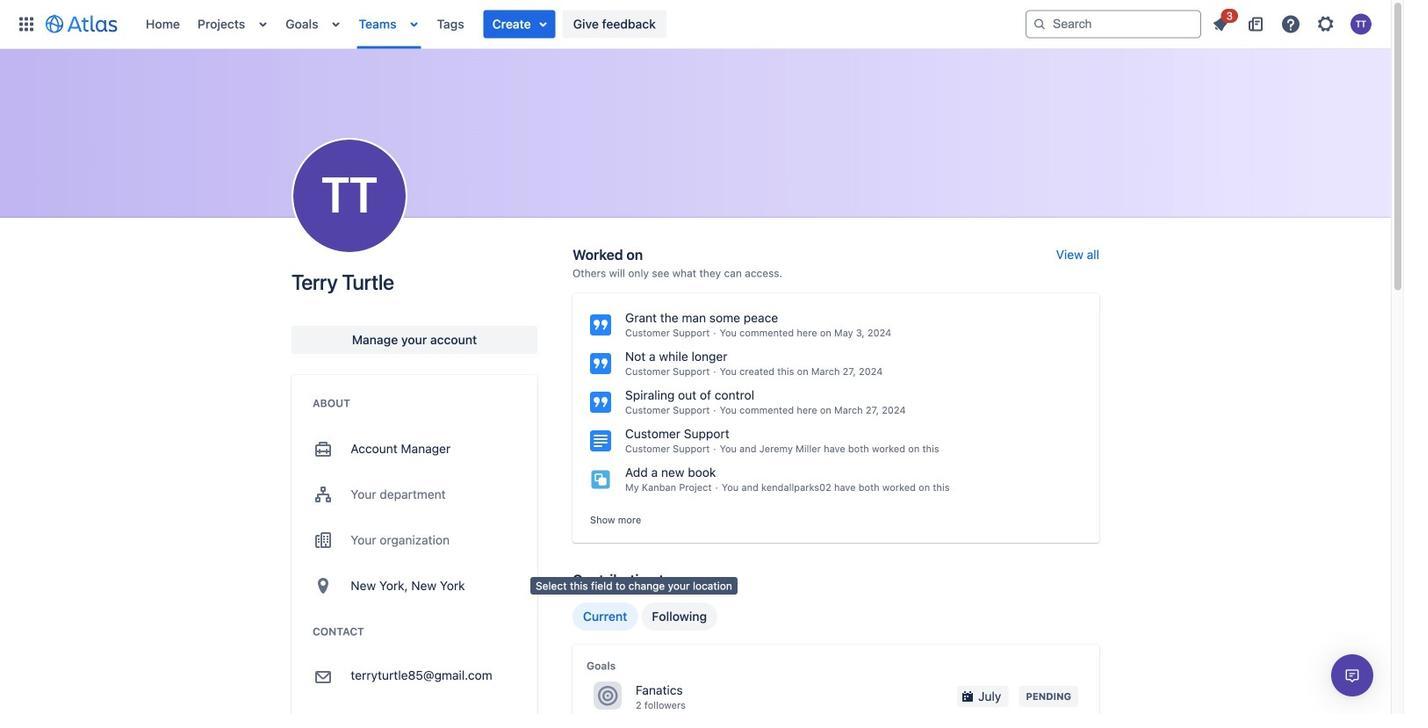 Task type: vqa. For each thing, say whether or not it's contained in the screenshot.
Help icon
yes



Task type: locate. For each thing, give the bounding box(es) containing it.
notifications image
[[1210, 14, 1231, 35]]

0 horizontal spatial list item
[[484, 10, 556, 38]]

list item inside list
[[484, 10, 556, 38]]

None search field
[[1026, 10, 1201, 38]]

1 horizontal spatial list
[[1205, 7, 1381, 38]]

top element
[[11, 0, 1026, 49]]

banner
[[0, 0, 1391, 49]]

search image
[[1033, 17, 1047, 31]]

list
[[137, 0, 1026, 49], [1205, 7, 1381, 38]]

list item
[[1205, 7, 1238, 38], [484, 10, 556, 38]]

group
[[573, 602, 718, 631]]

tooltip
[[530, 577, 738, 595]]

switch to... image
[[16, 14, 37, 35]]

help image
[[1281, 14, 1302, 35]]



Task type: describe. For each thing, give the bounding box(es) containing it.
profile image actions image
[[339, 185, 360, 206]]

Search field
[[1026, 10, 1201, 38]]

1 horizontal spatial list item
[[1205, 7, 1238, 38]]

0 horizontal spatial list
[[137, 0, 1026, 49]]

settings image
[[1316, 14, 1337, 35]]

account image
[[1351, 14, 1372, 35]]



